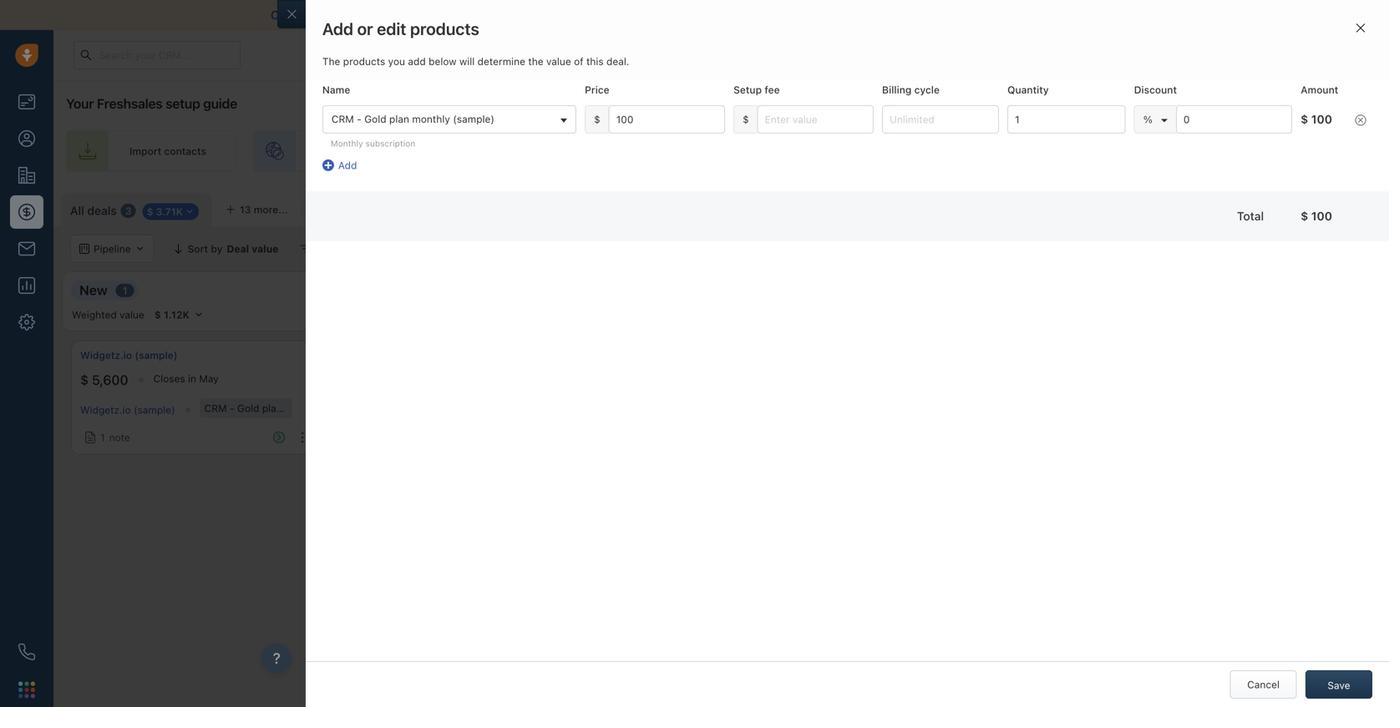 Task type: locate. For each thing, give the bounding box(es) containing it.
deals right all
[[87, 204, 117, 218]]

100
[[395, 53, 416, 67], [1312, 112, 1333, 126], [1312, 209, 1333, 223]]

(sample) inside widgetz.io (sample) link
[[135, 350, 178, 361]]

0 vertical spatial -
[[357, 113, 362, 125]]

in right "bring"
[[345, 145, 354, 157]]

widgetz.io (sample) up note
[[80, 404, 175, 416]]

widgetz.io up $ 5,600
[[80, 350, 132, 361]]

Unlimited number field
[[882, 105, 999, 134]]

in for may
[[188, 373, 196, 385]]

1 horizontal spatial crm
[[332, 113, 354, 125]]

in left may
[[188, 373, 196, 385]]

0 vertical spatial plan
[[389, 113, 409, 125]]

monthly inside button
[[412, 113, 450, 125]]

0 vertical spatial widgetz.io
[[80, 350, 132, 361]]

deals up 'won'
[[1237, 201, 1263, 213]]

1
[[123, 285, 128, 297], [100, 432, 105, 444]]

0 horizontal spatial monthly
[[285, 403, 323, 414]]

import
[[130, 145, 161, 157], [1202, 201, 1234, 213]]

activities
[[742, 94, 784, 106]]

import left total
[[1202, 201, 1234, 213]]

widgetz.io (sample) link up 5,600
[[80, 348, 178, 363]]

0 vertical spatial crm
[[332, 113, 354, 125]]

expected close date
[[1116, 128, 1212, 140]]

0 horizontal spatial plan
[[262, 403, 282, 414]]

add inside button
[[843, 94, 862, 106]]

1 widgetz.io from the top
[[80, 350, 132, 361]]

0 horizontal spatial 1
[[100, 432, 105, 444]]

0 vertical spatial widgetz.io (sample)
[[80, 350, 178, 361]]

1 vertical spatial widgetz.io (sample) link
[[80, 404, 175, 416]]

techcave
[[384, 20, 455, 39]]

1 vertical spatial of
[[574, 56, 584, 67]]

related account
[[587, 128, 664, 140]]

$ 100
[[384, 53, 416, 67], [1301, 112, 1333, 126], [1301, 209, 1333, 223]]

0 horizontal spatial in
[[188, 373, 196, 385]]

related up "bring"
[[322, 128, 358, 140]]

1 vertical spatial $ 100
[[1301, 112, 1333, 126]]

1 right new
[[123, 285, 128, 297]]

website
[[356, 145, 394, 157]]

1 widgetz.io (sample) from the top
[[80, 350, 178, 361]]

add product button
[[818, 86, 910, 114]]

1 vertical spatial sales
[[852, 128, 877, 140]]

deals for import
[[1237, 201, 1263, 213]]

amount
[[1301, 84, 1339, 96]]

100 right lost on the top of page
[[1312, 209, 1333, 223]]

100 down amount
[[1312, 112, 1333, 126]]

to
[[394, 8, 405, 22]]

in inside 'bring in website leads' link
[[345, 145, 354, 157]]

deals inside button
[[1237, 201, 1263, 213]]

1 horizontal spatial gold
[[364, 113, 387, 125]]

price
[[585, 84, 610, 96]]

add
[[408, 56, 426, 67]]

freshsales
[[97, 96, 163, 112]]

0 vertical spatial 1
[[123, 285, 128, 297]]

sync
[[630, 8, 655, 22]]

1 vertical spatial widgetz.io
[[80, 404, 131, 416]]

products
[[410, 19, 479, 38], [343, 56, 385, 67]]

$ 100 up search field
[[1301, 209, 1333, 223]]

sales left owner
[[852, 128, 877, 140]]

note
[[109, 432, 130, 444]]

add left or
[[322, 19, 354, 38]]

in for website
[[345, 145, 354, 157]]

add for add product
[[843, 94, 862, 106]]

setup
[[734, 84, 762, 96]]

1 vertical spatial gold
[[237, 403, 259, 414]]

0 vertical spatial products
[[410, 19, 479, 38]]

0 horizontal spatial sales
[[714, 94, 739, 106]]

1 vertical spatial -
[[230, 403, 234, 414]]

0 vertical spatial gold
[[364, 113, 387, 125]]

1 horizontal spatial monthly
[[412, 113, 450, 125]]

0 horizontal spatial import
[[130, 145, 161, 157]]

2 widgetz.io (sample) from the top
[[80, 404, 175, 416]]

related
[[322, 128, 358, 140], [587, 128, 623, 140]]

the
[[528, 56, 544, 67]]

1 vertical spatial plan
[[262, 403, 282, 414]]

your freshsales setup guide
[[66, 96, 237, 112]]

of
[[658, 8, 670, 22], [574, 56, 584, 67]]

0 vertical spatial import
[[130, 145, 161, 157]]

Enter value number field
[[609, 105, 725, 134], [758, 105, 874, 134], [1008, 105, 1126, 134], [1176, 105, 1293, 134]]

enter value number field down fee
[[758, 105, 874, 134]]

sales activities
[[714, 94, 784, 106]]

cancel
[[1248, 679, 1280, 691]]

1 right container_wx8msf4aqz5i3rn1 icon
[[100, 432, 105, 444]]

the
[[322, 56, 340, 67]]

import left contacts
[[130, 145, 161, 157]]

deal.
[[607, 56, 630, 67]]

0 horizontal spatial deals
[[87, 204, 117, 218]]

closes
[[153, 373, 185, 385]]

you
[[388, 56, 405, 67]]

import inside button
[[1202, 201, 1234, 213]]

fee
[[765, 84, 780, 96]]

add inside "button"
[[1330, 201, 1350, 213]]

close
[[1164, 128, 1189, 140]]

cancel button
[[1230, 671, 1297, 699]]

$ down sales activities
[[743, 114, 749, 125]]

subscription
[[366, 139, 415, 148]]

of inside add or edit products dialog
[[574, 56, 584, 67]]

o
[[317, 204, 325, 216]]

0 vertical spatial widgetz.io (sample) link
[[80, 348, 178, 363]]

import for import contacts
[[130, 145, 161, 157]]

0 vertical spatial 100
[[395, 53, 416, 67]]

monthly
[[331, 139, 363, 148]]

setup fee
[[734, 84, 780, 96]]

bring
[[317, 145, 342, 157]]

sales for sales owner
[[852, 128, 877, 140]]

1 horizontal spatial related
[[587, 128, 623, 140]]

1 enter value number field from the left
[[609, 105, 725, 134]]

1 vertical spatial widgetz.io (sample)
[[80, 404, 175, 416]]

crm
[[332, 113, 354, 125], [204, 403, 227, 414]]

enter value number field right % button in the right of the page
[[1176, 105, 1293, 134]]

1 horizontal spatial import
[[1202, 201, 1234, 213]]

$ left 5,600
[[80, 372, 89, 388]]

crm - gold plan monthly (sample)
[[332, 113, 495, 125], [204, 403, 367, 414]]

1 vertical spatial 1
[[100, 432, 105, 444]]

expected
[[1116, 128, 1161, 140]]

deals for all
[[87, 204, 117, 218]]

of right the sync
[[658, 8, 670, 22]]

note button
[[478, 86, 535, 114]]

$ 100 down add or edit products
[[384, 53, 416, 67]]

100 down add or edit products
[[395, 53, 416, 67]]

lost
[[1282, 219, 1303, 231]]

1 horizontal spatial -
[[357, 113, 362, 125]]

add down monthly
[[338, 160, 357, 171]]

crm - gold plan monthly (sample) down call
[[332, 113, 495, 125]]

-
[[357, 113, 362, 125], [230, 403, 234, 414]]

$ left add
[[384, 53, 392, 67]]

widgetz.io up 1 note
[[80, 404, 131, 416]]

1 horizontal spatial sales
[[852, 128, 877, 140]]

Search field
[[1299, 235, 1383, 263]]

0 vertical spatial $ 100
[[384, 53, 416, 67]]

import deals button
[[1180, 193, 1271, 221]]

0 horizontal spatial products
[[343, 56, 385, 67]]

0 vertical spatial of
[[658, 8, 670, 22]]

1 vertical spatial monthly
[[285, 403, 323, 414]]

sales left activities
[[714, 94, 739, 106]]

sales for sales activities
[[714, 94, 739, 106]]

call button
[[390, 86, 441, 114]]

connect your mailbox link
[[271, 8, 394, 22]]

container_wx8msf4aqz5i3rn1 image
[[300, 243, 312, 255]]

committed
[[435, 55, 487, 66]]

task
[[569, 94, 590, 106]]

1 horizontal spatial plan
[[389, 113, 409, 125]]

widgetz.io (sample) link up note
[[80, 404, 175, 416]]

2 widgetz.io from the top
[[80, 404, 131, 416]]

or
[[357, 19, 373, 38]]

2 related from the left
[[587, 128, 623, 140]]

$ inside techcave (sample) 'dialog'
[[384, 53, 392, 67]]

of left this
[[574, 56, 584, 67]]

contact
[[361, 128, 397, 140]]

1 vertical spatial crm
[[204, 403, 227, 414]]

1 vertical spatial products
[[343, 56, 385, 67]]

add left deal
[[1330, 201, 1350, 213]]

crm - gold plan monthly (sample) down may
[[204, 403, 367, 414]]

products left you at top left
[[343, 56, 385, 67]]

13
[[240, 204, 251, 216]]

gold
[[364, 113, 387, 125], [237, 403, 259, 414]]

0 vertical spatial crm - gold plan monthly (sample)
[[332, 113, 495, 125]]

1 vertical spatial crm - gold plan monthly (sample)
[[204, 403, 367, 414]]

1 vertical spatial in
[[188, 373, 196, 385]]

$ 100 down amount
[[1301, 112, 1333, 126]]

enter value number field down price
[[609, 105, 725, 134]]

improve
[[408, 8, 452, 22]]

won lost
[[1258, 219, 1303, 231]]

crm up the related contact
[[332, 113, 354, 125]]

products up below
[[410, 19, 479, 38]]

1 vertical spatial import
[[1202, 201, 1234, 213]]

1 for 1 note
[[100, 432, 105, 444]]

0 vertical spatial in
[[345, 145, 354, 157]]

widgetz.io
[[80, 350, 132, 361], [80, 404, 131, 416]]

note
[[503, 94, 526, 106]]

1 horizontal spatial in
[[345, 145, 354, 157]]

techcave (sample)
[[384, 20, 526, 39]]

contacts
[[164, 145, 206, 157]]

0 horizontal spatial of
[[574, 56, 584, 67]]

$ 100 inside techcave (sample) 'dialog'
[[384, 53, 416, 67]]

crm down may
[[204, 403, 227, 414]]

0 vertical spatial sales
[[714, 94, 739, 106]]

conversations.
[[705, 8, 786, 22]]

add left product
[[843, 94, 862, 106]]

(sample)
[[459, 20, 526, 39], [453, 113, 495, 125], [135, 350, 178, 361], [326, 403, 367, 414], [134, 404, 175, 416]]

1 related from the left
[[322, 128, 358, 140]]

enter value number field down quantity
[[1008, 105, 1126, 134]]

$
[[384, 53, 392, 67], [1301, 112, 1309, 126], [594, 114, 601, 125], [743, 114, 749, 125], [1301, 209, 1309, 223], [80, 372, 89, 388]]

monthly subscription
[[331, 139, 415, 148]]

0 vertical spatial monthly
[[412, 113, 450, 125]]

0 horizontal spatial related
[[322, 128, 358, 140]]

1 horizontal spatial 1
[[123, 285, 128, 297]]

widgetz.io (sample) up 5,600
[[80, 350, 178, 361]]

related left account
[[587, 128, 623, 140]]

product
[[864, 94, 901, 106]]

Search your CRM... text field
[[74, 41, 241, 69]]

1 horizontal spatial deals
[[1237, 201, 1263, 213]]



Task type: describe. For each thing, give the bounding box(es) containing it.
(sample) inside techcave (sample) 'dialog'
[[459, 20, 526, 39]]

related contact
[[322, 128, 397, 140]]

add deal
[[1330, 201, 1373, 213]]

connect your mailbox to improve deliverability and enable 2-way sync of email conversations.
[[271, 8, 786, 22]]

total
[[1237, 209, 1264, 223]]

deal
[[1352, 201, 1373, 213]]

5,600
[[92, 372, 128, 388]]

0 horizontal spatial crm
[[204, 403, 227, 414]]

$ down price
[[594, 114, 601, 125]]

leads
[[396, 145, 422, 157]]

your
[[66, 96, 94, 112]]

phone image
[[18, 644, 35, 661]]

4 enter value number field from the left
[[1176, 105, 1293, 134]]

import contacts
[[130, 145, 206, 157]]

related for related contact
[[322, 128, 358, 140]]

freshworks switcher image
[[18, 682, 35, 699]]

owner
[[880, 128, 909, 140]]

value
[[546, 56, 571, 67]]

import deals
[[1202, 201, 1263, 213]]

add deal button
[[1308, 193, 1381, 221]]

$ 5,600
[[80, 372, 128, 388]]

save
[[1328, 680, 1351, 692]]

task button
[[544, 86, 599, 114]]

$ right 'won'
[[1301, 209, 1309, 223]]

edit
[[377, 19, 406, 38]]

quantity
[[1008, 84, 1049, 96]]

date
[[1191, 128, 1212, 140]]

import for import deals
[[1202, 201, 1234, 213]]

1 vertical spatial 100
[[1312, 112, 1333, 126]]

$ down amount
[[1301, 112, 1309, 126]]

email
[[347, 94, 373, 106]]

bring in website leads
[[317, 145, 422, 157]]

this
[[587, 56, 604, 67]]

guide
[[203, 96, 237, 112]]

won
[[1258, 219, 1279, 231]]

setup
[[166, 96, 200, 112]]

related for related account
[[587, 128, 623, 140]]

billing
[[882, 84, 912, 96]]

may
[[199, 373, 219, 385]]

all
[[70, 204, 84, 218]]

1 horizontal spatial of
[[658, 8, 670, 22]]

add or edit products
[[322, 19, 479, 38]]

new
[[79, 282, 108, 298]]

meeting button
[[608, 86, 680, 114]]

discount
[[1134, 84, 1177, 96]]

3
[[125, 205, 132, 217]]

2 vertical spatial 100
[[1312, 209, 1333, 223]]

crm - gold plan monthly (sample) inside crm - gold plan monthly (sample) button
[[332, 113, 495, 125]]

name
[[322, 84, 350, 96]]

crm inside button
[[332, 113, 354, 125]]

all deals link
[[70, 203, 117, 219]]

techcave (sample) dialog
[[277, 0, 1390, 708]]

meeting
[[633, 94, 671, 106]]

(sample) inside crm - gold plan monthly (sample) button
[[453, 113, 495, 125]]

add product
[[843, 94, 901, 106]]

100 inside techcave (sample) 'dialog'
[[395, 53, 416, 67]]

the products you add below will determine the value of this deal.
[[322, 56, 630, 67]]

gold inside button
[[364, 113, 387, 125]]

add or edit products dialog
[[306, 0, 1390, 708]]

⌘ o
[[305, 204, 325, 216]]

mailbox
[[348, 8, 391, 22]]

crm - gold plan monthly (sample) button
[[322, 105, 577, 134]]

container_wx8msf4aqz5i3rn1 image
[[84, 432, 96, 444]]

- inside button
[[357, 113, 362, 125]]

and
[[529, 8, 549, 22]]

% button
[[1144, 114, 1168, 125]]

1 for 1
[[123, 285, 128, 297]]

billing cycle
[[882, 84, 940, 96]]

determine
[[478, 56, 526, 67]]

email
[[673, 8, 702, 22]]

cycle
[[915, 84, 940, 96]]

13 more... button
[[216, 198, 297, 221]]

3 enter value number field from the left
[[1008, 105, 1126, 134]]

way
[[605, 8, 627, 22]]

add for add or edit products
[[322, 19, 354, 38]]

will
[[460, 56, 475, 67]]

phone element
[[10, 636, 43, 669]]

import contacts link
[[66, 130, 236, 172]]

connect
[[271, 8, 317, 22]]

closes in may
[[153, 373, 219, 385]]

0 horizontal spatial -
[[230, 403, 234, 414]]

2 vertical spatial $ 100
[[1301, 209, 1333, 223]]

sales owner
[[852, 128, 909, 140]]

%
[[1144, 114, 1153, 125]]

2 widgetz.io (sample) link from the top
[[80, 404, 175, 416]]

2 enter value number field from the left
[[758, 105, 874, 134]]

deliverability
[[455, 8, 526, 22]]

add for add
[[338, 160, 357, 171]]

2-
[[592, 8, 605, 22]]

all deals 3
[[70, 204, 132, 218]]

save button
[[1306, 671, 1373, 699]]

your
[[320, 8, 345, 22]]

1 note
[[100, 432, 130, 444]]

plan inside crm - gold plan monthly (sample) button
[[389, 113, 409, 125]]

widgetz.io inside widgetz.io (sample) link
[[80, 350, 132, 361]]

1 widgetz.io (sample) link from the top
[[80, 348, 178, 363]]

0 horizontal spatial gold
[[237, 403, 259, 414]]

call
[[415, 94, 433, 106]]

1 horizontal spatial products
[[410, 19, 479, 38]]

add for add deal
[[1330, 201, 1350, 213]]

bring in website leads link
[[253, 130, 452, 172]]

⌘
[[305, 204, 315, 216]]

enable
[[552, 8, 589, 22]]



Task type: vqa. For each thing, say whether or not it's contained in the screenshot.
conditions to the right
no



